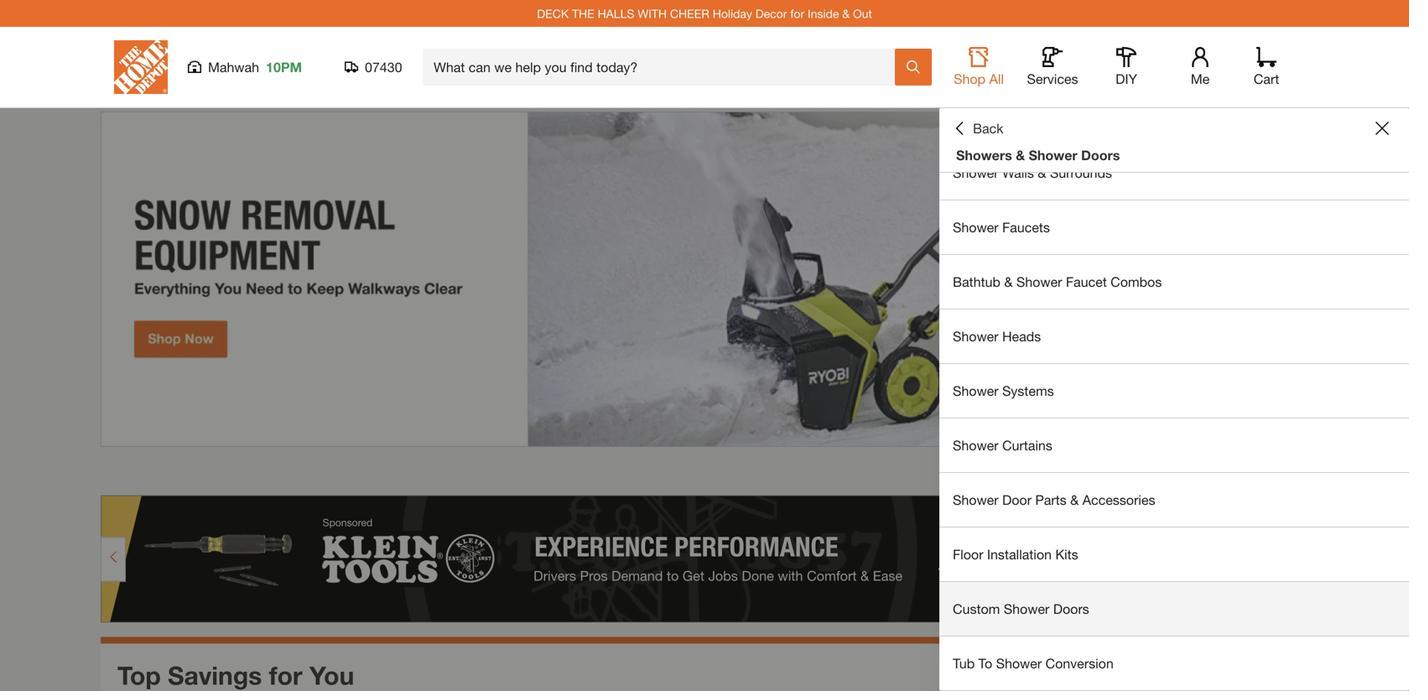 Task type: describe. For each thing, give the bounding box(es) containing it.
accessories
[[1083, 492, 1155, 508]]

showers inside "link"
[[995, 110, 1048, 126]]

services button
[[1026, 47, 1080, 87]]

steam showers
[[953, 110, 1048, 126]]

shower up shower walls & surrounds
[[1029, 147, 1078, 163]]

showers & shower doors
[[956, 147, 1120, 163]]

shower heads link
[[939, 310, 1409, 363]]

back
[[973, 120, 1004, 136]]

next slide image
[[1280, 467, 1293, 480]]

floor installation kits link
[[939, 528, 1409, 581]]

shower left 'systems'
[[953, 383, 999, 399]]

installation
[[987, 546, 1052, 562]]

back button
[[953, 120, 1004, 137]]

diy button
[[1100, 47, 1153, 87]]

floor installation kits
[[953, 546, 1078, 562]]

07430
[[365, 59, 402, 75]]

/
[[1252, 464, 1257, 482]]

What can we help you find today? search field
[[434, 49, 894, 85]]

feedback link image
[[1387, 284, 1409, 374]]

2
[[1243, 464, 1252, 482]]

steam showers link
[[939, 91, 1409, 145]]

5
[[1257, 464, 1265, 482]]

decor
[[756, 7, 787, 20]]

to
[[979, 656, 992, 671]]

shop all button
[[952, 47, 1006, 87]]

services
[[1027, 71, 1078, 87]]

mahwah 10pm
[[208, 59, 302, 75]]

cart
[[1254, 71, 1279, 87]]

the home depot logo image
[[114, 40, 168, 94]]

conversion
[[1046, 656, 1114, 671]]

cheer
[[670, 7, 709, 20]]

the
[[572, 7, 594, 20]]

surrounds
[[1050, 165, 1112, 181]]

mahwah
[[208, 59, 259, 75]]

deck the halls with cheer holiday decor for inside & out
[[537, 7, 872, 20]]

shop all
[[954, 71, 1004, 87]]

shower curtains
[[953, 437, 1053, 453]]

steam
[[953, 110, 992, 126]]

1 vertical spatial showers
[[956, 147, 1012, 163]]

shower left faucet
[[1017, 274, 1062, 290]]

image for snow removal equipment everything you need to keep walkways clear image
[[101, 112, 1309, 447]]

& inside shower walls & surrounds link
[[1038, 165, 1046, 181]]

tub to shower conversion
[[953, 656, 1114, 671]]

door
[[1002, 492, 1032, 508]]

with
[[638, 7, 667, 20]]

diy
[[1116, 71, 1137, 87]]

top
[[117, 660, 161, 690]]

you
[[309, 660, 354, 690]]



Task type: vqa. For each thing, say whether or not it's contained in the screenshot.
Systems on the right
yes



Task type: locate. For each thing, give the bounding box(es) containing it.
top savings for you
[[117, 660, 354, 690]]

doors
[[1081, 147, 1120, 163], [1053, 601, 1089, 617]]

for
[[790, 7, 805, 20], [269, 660, 302, 690]]

deck the halls with cheer holiday decor for inside & out link
[[537, 7, 872, 20]]

shower right custom
[[1004, 601, 1050, 617]]

shower right to
[[996, 656, 1042, 671]]

0 horizontal spatial for
[[269, 660, 302, 690]]

shower left faucets
[[953, 219, 999, 235]]

drawer close image
[[1376, 122, 1389, 135]]

custom
[[953, 601, 1000, 617]]

holiday
[[713, 7, 752, 20]]

out
[[853, 7, 872, 20]]

all
[[989, 71, 1004, 87]]

shower faucets link
[[939, 200, 1409, 254]]

shower left "door"
[[953, 492, 999, 508]]

0 vertical spatial showers
[[995, 110, 1048, 126]]

deck
[[537, 7, 569, 20]]

showers down 'back'
[[956, 147, 1012, 163]]

1 horizontal spatial for
[[790, 7, 805, 20]]

curtains
[[1002, 437, 1053, 453]]

shower walls & surrounds link
[[939, 146, 1409, 200]]

& inside the bathtub & shower faucet combos link
[[1004, 274, 1013, 290]]

& up walls on the right
[[1016, 147, 1025, 163]]

shower left walls on the right
[[953, 165, 999, 181]]

parts
[[1035, 492, 1067, 508]]

for left the inside
[[790, 7, 805, 20]]

faucets
[[1002, 219, 1050, 235]]

custom shower doors link
[[939, 582, 1409, 636]]

shower
[[1029, 147, 1078, 163], [953, 165, 999, 181], [953, 219, 999, 235], [1017, 274, 1062, 290], [953, 328, 999, 344], [953, 383, 999, 399], [953, 437, 999, 453], [953, 492, 999, 508], [1004, 601, 1050, 617], [996, 656, 1042, 671]]

0 vertical spatial doors
[[1081, 147, 1120, 163]]

& down showers & shower doors
[[1038, 165, 1046, 181]]

walls
[[1002, 165, 1034, 181]]

floor
[[953, 546, 983, 562]]

shower heads
[[953, 328, 1041, 344]]

previous slide image
[[1215, 467, 1228, 480]]

2 / 5
[[1243, 464, 1265, 482]]

for left you
[[269, 660, 302, 690]]

shower left heads at the right of the page
[[953, 328, 999, 344]]

doors up surrounds
[[1081, 147, 1120, 163]]

1 vertical spatial for
[[269, 660, 302, 690]]

cart link
[[1248, 47, 1285, 87]]

halls
[[598, 7, 634, 20]]

bathtub & shower faucet combos link
[[939, 255, 1409, 309]]

inside
[[808, 7, 839, 20]]

shower systems
[[953, 383, 1054, 399]]

combos
[[1111, 274, 1162, 290]]

& left out
[[842, 7, 850, 20]]

me button
[[1174, 47, 1227, 87]]

0 vertical spatial for
[[790, 7, 805, 20]]

shower door parts & accessories link
[[939, 473, 1409, 527]]

& right the bathtub
[[1004, 274, 1013, 290]]

tub to shower conversion link
[[939, 637, 1409, 690]]

doors down kits
[[1053, 601, 1089, 617]]

savings
[[168, 660, 262, 690]]

me
[[1191, 71, 1210, 87]]

1 vertical spatial doors
[[1053, 601, 1089, 617]]

custom shower doors
[[953, 601, 1089, 617]]

shower door parts & accessories
[[953, 492, 1155, 508]]

tub
[[953, 656, 975, 671]]

heads
[[1002, 328, 1041, 344]]

bathtub & shower faucet combos
[[953, 274, 1162, 290]]

07430 button
[[345, 59, 403, 75]]

& right parts
[[1070, 492, 1079, 508]]

shower systems link
[[939, 364, 1409, 418]]

kits
[[1056, 546, 1078, 562]]

shower inside 'link'
[[1004, 601, 1050, 617]]

systems
[[1002, 383, 1054, 399]]

bathtub
[[953, 274, 1001, 290]]

shower left 'curtains' on the right bottom of page
[[953, 437, 999, 453]]

showers up showers & shower doors
[[995, 110, 1048, 126]]

doors inside 'link'
[[1053, 601, 1089, 617]]

showers
[[995, 110, 1048, 126], [956, 147, 1012, 163]]

& inside 'shower door parts & accessories' link
[[1070, 492, 1079, 508]]

shower walls & surrounds
[[953, 165, 1112, 181]]

faucet
[[1066, 274, 1107, 290]]

shower faucets
[[953, 219, 1050, 235]]

shop
[[954, 71, 986, 87]]

10pm
[[266, 59, 302, 75]]

&
[[842, 7, 850, 20], [1016, 147, 1025, 163], [1038, 165, 1046, 181], [1004, 274, 1013, 290], [1070, 492, 1079, 508]]

shower curtains link
[[939, 419, 1409, 472]]



